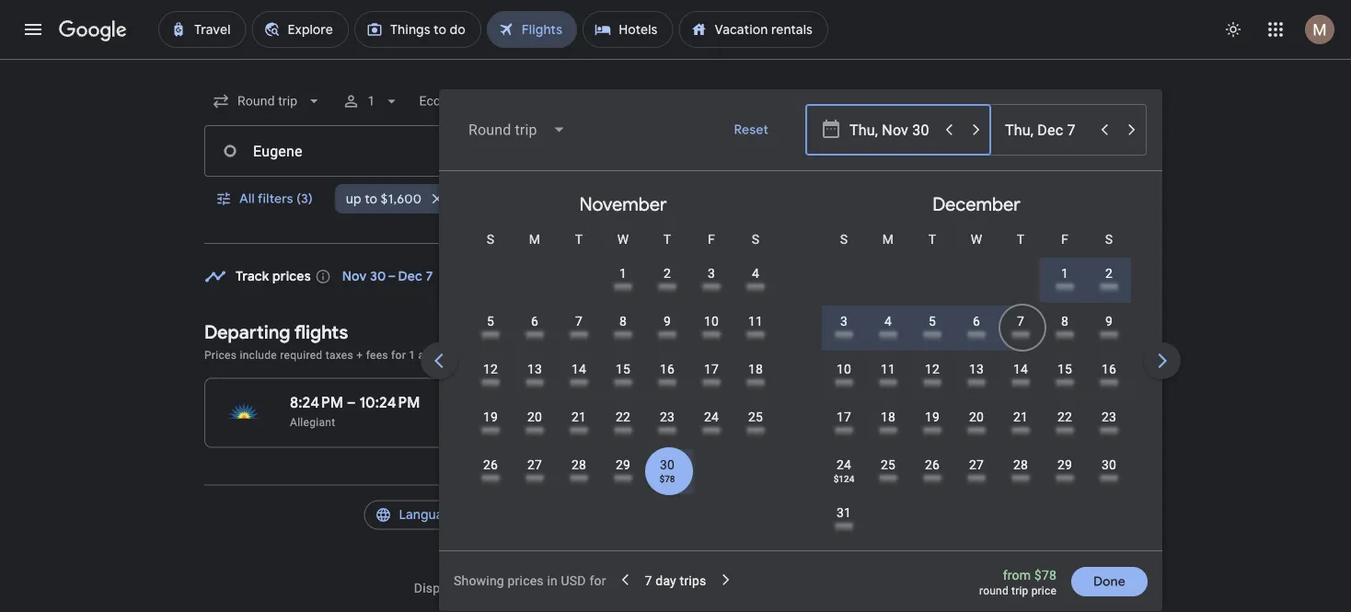Task type: vqa. For each thing, say whether or not it's contained in the screenshot.


Task type: describe. For each thing, give the bounding box(es) containing it.
none text field inside search box
[[204, 125, 494, 177]]

17 for fri, nov 17 element
[[704, 361, 719, 377]]

sort
[[1070, 346, 1096, 363]]

2 for thu, nov 2 element
[[664, 266, 671, 281]]

differ
[[568, 581, 600, 596]]

2 t from the left
[[664, 232, 672, 247]]

round inside departing flights main content
[[1023, 417, 1052, 430]]

assistance
[[727, 349, 783, 361]]

required
[[280, 349, 323, 361]]

studies
[[687, 548, 730, 563]]

row containing 10
[[822, 352, 1132, 404]]

taxes
[[326, 349, 354, 361]]

7 ???? for the thu, dec 7, return date. element
[[1012, 314, 1030, 341]]

28 ???? for thu, dec 28 element
[[1012, 457, 1030, 484]]

from inside from $78 round trip price
[[1003, 568, 1032, 583]]

2 for total duration 2 hr. element
[[564, 393, 572, 412]]

price graph button
[[1011, 259, 1144, 292]]

-
[[814, 416, 817, 429]]

previous image
[[417, 339, 461, 383]]

2 inside 106 kg co 2
[[882, 399, 889, 415]]

– inside "8:24 pm – 10:24 pm allegiant"
[[347, 393, 356, 412]]

price
[[1059, 267, 1090, 284]]

4 ???? for sat, nov 4 'element'
[[747, 266, 765, 293]]

???? for fri, nov 24 element
[[703, 425, 721, 437]]

20 for 'mon, nov 20' element
[[528, 409, 542, 425]]

emissions
[[835, 416, 888, 429]]

wed, dec 27 element
[[970, 456, 984, 474]]

hr inside 'popup button'
[[704, 191, 717, 207]]

airlines button
[[884, 184, 973, 214]]

13 for wed, dec 13 element
[[970, 361, 984, 377]]

???? for tue, nov 21 element
[[570, 425, 588, 437]]

wed, nov 22 element
[[616, 408, 631, 426]]

23 ???? for thu, nov 23 element
[[659, 409, 677, 437]]

???? for tue, dec 5 element on the right bottom
[[924, 330, 942, 341]]

sort by:
[[1070, 346, 1118, 363]]

8 ???? for fri, dec 8 "element"
[[1057, 314, 1074, 341]]

sat, nov 18 element
[[749, 360, 763, 378]]

3 s from the left
[[841, 232, 848, 247]]

nov 30 – dec 7
[[342, 268, 433, 285]]

19 ???? for tue, dec 19 element
[[924, 409, 942, 437]]

november
[[580, 192, 667, 216]]

2 for sat, dec 2 element
[[1106, 266, 1113, 281]]

24 ????
[[703, 409, 721, 437]]

26 ???? for tue, dec 26 element
[[924, 457, 942, 484]]

10 for sun, dec 10 "element"
[[837, 361, 852, 377]]

user
[[658, 548, 684, 563]]

2 fees from the left
[[586, 349, 608, 361]]

18 for mon, dec 18 element
[[881, 409, 896, 425]]

???? for thu, nov 16 element
[[659, 378, 677, 389]]

???? for sat, dec 23 element
[[1101, 425, 1119, 437]]

16 ???? for thu, nov 16 element
[[659, 361, 677, 389]]

help
[[824, 548, 851, 563]]

???? for wed, nov 22 element
[[614, 425, 632, 437]]

???? for wed, nov 8 element
[[614, 330, 632, 341]]

passenger
[[669, 349, 724, 361]]

18 for sat, nov 18 element
[[749, 361, 763, 377]]

all filters (3) button
[[204, 177, 328, 221]]

20 for the wed, dec 20 element
[[970, 409, 984, 425]]

$1,600
[[381, 191, 422, 207]]

7 inside find the best price region
[[426, 268, 433, 285]]

8 inside 'popup button'
[[693, 191, 701, 207]]

mon, nov 13 element
[[528, 360, 542, 378]]

26 ???? for sun, nov 26 'element'
[[482, 457, 500, 484]]

???? for 'mon, nov 6' element
[[526, 330, 544, 341]]

row containing 24
[[822, 448, 1132, 500]]

12 ???? for tue, dec 12 element
[[924, 361, 942, 389]]

3 for fri, nov 3 element
[[708, 266, 716, 281]]

graph
[[1093, 267, 1129, 284]]

row containing 17
[[822, 400, 1132, 452]]

???? for thu, dec 21 element
[[1012, 425, 1030, 437]]

???? for fri, nov 17 element
[[703, 378, 721, 389]]

fri, nov 10 element
[[704, 312, 719, 331]]

26 for tue, dec 26 element
[[925, 457, 940, 472]]

21 ???? for thu, dec 21 element
[[1012, 409, 1030, 437]]

airlines
[[895, 191, 941, 207]]

flights.
[[826, 581, 867, 596]]

usd
[[561, 573, 586, 589]]

december
[[933, 192, 1021, 216]]

4 s from the left
[[1106, 232, 1114, 247]]

bag fees button
[[564, 349, 608, 361]]

sun, nov 12 element
[[483, 360, 498, 378]]

row containing 26
[[469, 448, 690, 500]]

layover: min 8 hr 30 min button
[[601, 184, 793, 214]]

purchase
[[769, 581, 823, 596]]

8:24 pm
[[290, 393, 343, 412]]

27 for wed, dec 27 element
[[970, 457, 984, 472]]

sun, dec 31 element
[[837, 504, 852, 522]]

???? for sat, dec 9 element
[[1101, 330, 1119, 341]]

20 ???? for the wed, dec 20 element
[[968, 409, 986, 437]]

sat, dec 16 element
[[1102, 360, 1117, 378]]

leaves eugene airport (eug) at 8:24 pm on thursday, november 30 and arrives at los angeles international airport at 10:24 pm on thursday, november 30. element
[[290, 393, 420, 412]]

???? for sun, nov 12 element
[[482, 378, 500, 389]]

28 ???? for tue, nov 28 element in the bottom of the page
[[570, 457, 588, 484]]

join user studies
[[629, 548, 730, 563]]

terms link
[[564, 541, 620, 570]]

fri, dec 8 element
[[1062, 312, 1069, 331]]

0 horizontal spatial may
[[540, 581, 565, 596]]

language button
[[364, 493, 621, 537]]

11 for the sat, nov 11 element
[[749, 314, 763, 329]]

trip inside from $78 round trip price
[[1012, 585, 1029, 598]]

sat, dec 9 element
[[1106, 312, 1113, 331]]

9 for the thu, nov 9 element
[[664, 314, 671, 329]]

up
[[346, 191, 362, 207]]

30 for 30 ????
[[1102, 457, 1117, 472]]

up to $1,600
[[346, 191, 422, 207]]

???? for fri, dec 1 element
[[1057, 282, 1074, 293]]

feedback
[[749, 548, 806, 563]]

29 for fri, dec 29 element
[[1058, 457, 1073, 472]]

???? for sat, nov 18 element
[[747, 378, 765, 389]]

30 ????
[[1101, 457, 1119, 484]]

up to $1,600 button
[[335, 177, 453, 221]]

november row group
[[447, 179, 800, 543]]

fri, dec 15 element
[[1058, 360, 1073, 378]]

may inside departing flights main content
[[611, 349, 633, 361]]

16 for thu, nov 16 element
[[660, 361, 675, 377]]

1 inside november row group
[[620, 266, 627, 281]]

27 ???? for wed, dec 27 element
[[968, 457, 986, 484]]

???? for thu, dec 28 element
[[1012, 473, 1030, 484]]

co
[[859, 393, 882, 412]]

6 for wed, dec 6 element
[[973, 314, 981, 329]]

wed, dec 20 element
[[970, 408, 984, 426]]

7 left day
[[645, 573, 653, 589]]

optional
[[451, 349, 494, 361]]

lax
[[593, 416, 614, 429]]

30 $78
[[660, 457, 675, 484]]

departing flights main content
[[204, 252, 1147, 463]]

$78 for 30
[[660, 473, 675, 484]]

31
[[837, 505, 852, 520]]

sat, dec 30 element
[[1102, 456, 1117, 474]]

mon, dec 4 element
[[885, 312, 892, 331]]

nonstop
[[684, 393, 741, 412]]

wed, nov 15 element
[[616, 360, 631, 378]]

tue, nov 28 element
[[572, 456, 587, 474]]

???? for sun, nov 5 element on the bottom of page
[[482, 330, 500, 341]]

???? for tue, dec 19 element
[[924, 425, 942, 437]]

(3)
[[297, 191, 313, 207]]

mon, nov 20 element
[[528, 408, 542, 426]]

language
[[399, 507, 459, 524]]

privacy link
[[503, 541, 564, 570]]

about link
[[449, 541, 503, 570]]

to inside popup button
[[365, 191, 378, 207]]

bags
[[991, 191, 1021, 207]]

10:24 pm
[[360, 393, 420, 412]]

trips
[[680, 573, 707, 589]]

main menu image
[[22, 18, 44, 41]]

106
[[813, 393, 836, 412]]

16 ???? for sat, dec 16 element
[[1101, 361, 1119, 389]]

14 ???? for "thu, dec 14" element
[[1012, 361, 1030, 389]]

???? for sun, dec 10 "element"
[[836, 378, 853, 389]]

wed, nov 1 element
[[620, 264, 627, 283]]

13 ???? for wed, dec 13 element
[[968, 361, 986, 389]]

1 t from the left
[[575, 232, 583, 247]]

24 $124
[[834, 457, 855, 484]]

in
[[547, 573, 558, 589]]

17 for sun, dec 17 element
[[837, 409, 852, 425]]

30 inside 'popup button'
[[720, 191, 736, 207]]

swap origin and destination. image
[[486, 140, 508, 162]]

prices include required taxes + fees for 1 adult. optional charges and bag fees may apply. passenger assistance
[[204, 349, 783, 361]]

flights
[[294, 320, 348, 344]]

sat, dec 23 element
[[1102, 408, 1117, 426]]

78 US dollars text field
[[1048, 393, 1073, 412]]

7 inside december 'row group'
[[1018, 314, 1025, 329]]

nov
[[342, 268, 367, 285]]

reset button
[[712, 108, 791, 152]]

15 ???? for the "wed, nov 15" element
[[614, 361, 632, 389]]

???? for the sat, nov 11 element
[[747, 330, 765, 341]]

f for november
[[708, 232, 716, 247]]

10 ???? for sun, dec 10 "element"
[[836, 361, 853, 389]]

28 for thu, dec 28 element
[[1014, 457, 1029, 472]]

wed, dec 13 element
[[970, 360, 984, 378]]

27 for mon, nov 27 element
[[528, 457, 542, 472]]

row containing 12
[[469, 352, 778, 404]]

tue, nov 7 element
[[576, 312, 583, 331]]

include
[[240, 349, 277, 361]]

thu, nov 2 element
[[664, 264, 671, 283]]

???? for tue, dec 26 element
[[924, 473, 942, 484]]

privacy
[[512, 548, 555, 563]]

1 s from the left
[[487, 232, 495, 247]]

3 for sun, dec 3 element
[[841, 314, 848, 329]]

7 day trips
[[645, 573, 707, 589]]

sat, nov 25 element
[[749, 408, 763, 426]]

about
[[459, 548, 494, 563]]

???? for fri, dec 22 element
[[1057, 425, 1074, 437]]

sat, dec 2 element
[[1106, 264, 1113, 283]]

21 for thu, dec 21 element
[[1014, 409, 1029, 425]]

apply.
[[636, 349, 666, 361]]

all
[[239, 191, 255, 207]]

???? for sat, dec 30 'element'
[[1101, 473, 1119, 484]]

$124
[[834, 473, 855, 484]]

6 ???? for wed, dec 6 element
[[968, 314, 986, 341]]

fri, nov 17 element
[[704, 360, 719, 378]]

eug
[[564, 416, 586, 429]]

11 ???? for "mon, dec 11" element
[[880, 361, 898, 389]]

31 ????
[[836, 505, 853, 532]]

???? for sun, nov 26 'element'
[[482, 473, 500, 484]]

14 for "tue, nov 14" element
[[572, 361, 587, 377]]

mon, nov 27 element
[[528, 456, 542, 474]]

4 ???? for mon, dec 4 element
[[880, 314, 898, 341]]

hr inside 2 hr eug – lax
[[575, 393, 589, 412]]

passenger assistance button
[[669, 349, 783, 361]]

???? for mon, dec 18 element
[[880, 425, 898, 437]]

1 currencies from the left
[[475, 581, 537, 596]]

prices for track
[[273, 268, 311, 285]]

tue, dec 5 element
[[929, 312, 937, 331]]

displayed currencies may differ from the currencies used to purchase flights.
[[414, 581, 871, 596]]

w for november
[[618, 232, 629, 247]]

13 for the mon, nov 13 element
[[528, 361, 542, 377]]

find the best price region
[[204, 252, 1147, 307]]

reset
[[734, 122, 769, 138]]

30 – dec
[[370, 268, 423, 285]]

used
[[722, 581, 750, 596]]



Task type: locate. For each thing, give the bounding box(es) containing it.
0 vertical spatial round
[[1023, 417, 1052, 430]]

0 horizontal spatial 8 ????
[[614, 314, 632, 341]]

tue, dec 19 element
[[925, 408, 940, 426]]

Departure text field
[[850, 105, 935, 155], [849, 126, 934, 176]]

17 inside december 'row group'
[[837, 409, 852, 425]]

1 horizontal spatial 6 ????
[[968, 314, 986, 341]]

22 right lax
[[616, 409, 631, 425]]

1 horizontal spatial 21 ????
[[1012, 409, 1030, 437]]

0 horizontal spatial 11
[[749, 314, 763, 329]]

fri, dec 29 element
[[1058, 456, 1073, 474]]

w down december
[[971, 232, 983, 247]]

0 horizontal spatial 16 ????
[[659, 361, 677, 389]]

27 ???? right tue, dec 26 element
[[968, 457, 986, 484]]

16 ???? inside november row group
[[659, 361, 677, 389]]

1 vertical spatial 24
[[837, 457, 852, 472]]

???? for sat, dec 16 element
[[1101, 378, 1119, 389]]

7 ???? for tue, nov 7 "element"
[[570, 314, 588, 341]]

18 ???? up sat, nov 25 element
[[747, 361, 765, 389]]

2 m from the left
[[883, 232, 894, 247]]

sun, dec 17 element
[[837, 408, 852, 426]]

18 inside december 'row group'
[[881, 409, 896, 425]]

$78
[[1048, 393, 1073, 412], [660, 473, 675, 484], [1035, 568, 1057, 583]]

0 horizontal spatial 3
[[708, 266, 716, 281]]

0 vertical spatial 4 ????
[[747, 266, 765, 293]]

tue, nov 14 element
[[572, 360, 587, 378]]

1 inside departing flights main content
[[409, 349, 416, 361]]

f inside november row group
[[708, 232, 716, 247]]

11 up the 'co'
[[881, 361, 896, 377]]

sun, dec 24 element
[[837, 456, 852, 474]]

kg
[[840, 393, 856, 412]]

0 vertical spatial 25 ????
[[747, 409, 765, 437]]

29 right thu, dec 28 element
[[1058, 457, 1073, 472]]

1 27 ???? from the left
[[526, 457, 544, 484]]

14 right and
[[572, 361, 587, 377]]

s up sat, nov 4 'element'
[[752, 232, 760, 247]]

1 ???? up wed, nov 8 element
[[614, 266, 632, 293]]

1 horizontal spatial fees
[[586, 349, 608, 361]]

25 for mon, dec 25 element
[[881, 457, 896, 472]]

3 ???? up sun, dec 10 "element"
[[836, 314, 853, 341]]

1 22 from the left
[[616, 409, 631, 425]]

23 ???? inside november row group
[[659, 409, 677, 437]]

prices
[[204, 349, 237, 361]]

1 22 ???? from the left
[[614, 409, 632, 437]]

2 vertical spatial $78
[[1035, 568, 1057, 583]]

1 26 ???? from the left
[[482, 457, 500, 484]]

1 vertical spatial 17 ????
[[836, 409, 853, 437]]

???? for sun, dec 31 element
[[836, 521, 853, 532]]

12 left the mon, nov 13 element
[[483, 361, 498, 377]]

2 21 from the left
[[1014, 409, 1029, 425]]

currencies
[[475, 581, 537, 596], [657, 581, 718, 596]]

6 ???? up wed, dec 13 element
[[968, 314, 986, 341]]

5 inside december 'row group'
[[929, 314, 937, 329]]

fees right + on the left bottom of page
[[366, 349, 388, 361]]

done
[[1094, 574, 1126, 590]]

round left 'price'
[[980, 585, 1009, 598]]

14 ???? inside december 'row group'
[[1012, 361, 1030, 389]]

tue, nov 21 element
[[572, 408, 587, 426]]

???? up the sat, nov 11 element
[[747, 282, 765, 293]]

row group
[[1154, 179, 1352, 543]]

4 t from the left
[[1017, 232, 1025, 247]]

6 ???? for 'mon, nov 6' element
[[526, 314, 544, 341]]

18 ????
[[747, 361, 765, 389], [880, 409, 898, 437]]

26 right mon, dec 25 element
[[925, 457, 940, 472]]

15 ???? up $78 text box
[[1057, 361, 1074, 389]]

1 horizontal spatial for
[[590, 573, 606, 589]]

price graph
[[1059, 267, 1129, 284]]

0 horizontal spatial 2 ????
[[659, 266, 677, 293]]

1 28 from the left
[[572, 457, 587, 472]]

None text field
[[204, 125, 494, 177]]

13 ???? up the wed, dec 20 element
[[968, 361, 986, 389]]

12 inside december 'row group'
[[925, 361, 940, 377]]

2 1 ???? from the left
[[1057, 266, 1074, 293]]

1 m from the left
[[529, 232, 541, 247]]

2 20 ???? from the left
[[968, 409, 986, 437]]

2 5 ???? from the left
[[924, 314, 942, 341]]

1 horizontal spatial f
[[1062, 232, 1069, 247]]

1 horizontal spatial 12 ????
[[924, 361, 942, 389]]

???? left the "wed, nov 29" element
[[570, 473, 588, 484]]

21 ???? up thu, dec 28 element
[[1012, 409, 1030, 437]]

24
[[704, 409, 719, 425], [837, 457, 852, 472]]

1 fees from the left
[[366, 349, 388, 361]]

???? down and
[[526, 378, 544, 389]]

7 ????
[[570, 314, 588, 341], [1012, 314, 1030, 341]]

1 horizontal spatial 13 ????
[[968, 361, 986, 389]]

1 5 from the left
[[487, 314, 495, 329]]

???? for wed, dec 27 element
[[968, 473, 986, 484]]

trip
[[1055, 417, 1073, 430], [1012, 585, 1029, 598]]

7
[[426, 268, 433, 285], [576, 314, 583, 329], [1018, 314, 1025, 329], [645, 573, 653, 589]]

for
[[391, 349, 406, 361], [590, 573, 606, 589]]

1 horizontal spatial 27
[[970, 457, 984, 472]]

30 up , 78 us dollars element
[[660, 457, 675, 472]]

and
[[541, 349, 561, 361]]

1 29 ???? from the left
[[614, 457, 632, 484]]

0 horizontal spatial 29
[[616, 457, 631, 472]]

17 ???? inside november row group
[[703, 361, 721, 389]]

16
[[660, 361, 675, 377], [1102, 361, 1117, 377]]

5 ???? inside november row group
[[482, 314, 500, 341]]

1 13 from the left
[[528, 361, 542, 377]]

9 ???? inside december 'row group'
[[1101, 314, 1119, 341]]

24 left sat, nov 25 element
[[704, 409, 719, 425]]

14 inside november row group
[[572, 361, 587, 377]]

22 ????
[[614, 409, 632, 437], [1057, 409, 1074, 437]]

1 horizontal spatial –
[[586, 416, 593, 429]]

thu, nov 23 element
[[660, 408, 675, 426]]

1 26 from the left
[[483, 457, 498, 472]]

1 horizontal spatial 27 ????
[[968, 457, 986, 484]]

26
[[483, 457, 498, 472], [925, 457, 940, 472]]

27 right sun, nov 26 'element'
[[528, 457, 542, 472]]

wed, dec 6 element
[[973, 312, 981, 331]]

???? for "thu, dec 14" element
[[1012, 378, 1030, 389]]

2 s from the left
[[752, 232, 760, 247]]

???? right lax
[[614, 425, 632, 437]]

3 ???? up fri, nov 10 element
[[703, 266, 721, 293]]

???? left , 78 us dollars element
[[614, 473, 632, 484]]

filters
[[258, 191, 293, 207]]

total duration 2 hr. element
[[564, 393, 684, 415]]

1 vertical spatial $78
[[660, 473, 675, 484]]

4 inside november row group
[[752, 266, 760, 281]]

1 13 ???? from the left
[[526, 361, 544, 389]]

1 horizontal spatial 20
[[970, 409, 984, 425]]

mon, dec 25 element
[[881, 456, 896, 474]]

26 left mon, nov 27 element
[[483, 457, 498, 472]]

2 16 ???? from the left
[[1101, 361, 1119, 389]]

7 ???? up bag
[[570, 314, 588, 341]]

0 horizontal spatial from
[[603, 581, 631, 596]]

1 vertical spatial 4
[[885, 314, 892, 329]]

0 horizontal spatial 21 ????
[[570, 409, 588, 437]]

18 ???? inside december 'row group'
[[880, 409, 898, 437]]

, 124 us dollars element
[[834, 473, 855, 484]]

0 horizontal spatial 26 ????
[[482, 457, 500, 484]]

0 horizontal spatial 24
[[704, 409, 719, 425]]

0 vertical spatial hr
[[704, 191, 717, 207]]

thu, dec 7, return date. element
[[1018, 312, 1025, 331]]

2 22 from the left
[[1058, 409, 1073, 425]]

1 21 from the left
[[572, 409, 587, 425]]

3
[[708, 266, 716, 281], [841, 314, 848, 329]]

???? up thu, dec 21 element
[[1012, 378, 1030, 389]]

2 ???? right price
[[1101, 266, 1119, 293]]

prices for showing
[[508, 573, 544, 589]]

17 ???? for sun, dec 17 element
[[836, 409, 853, 437]]

0 horizontal spatial 9
[[664, 314, 671, 329]]

21 left $78 text box
[[1014, 409, 1029, 425]]

showing prices in usd for
[[454, 573, 606, 589]]

1 20 ???? from the left
[[526, 409, 544, 437]]

1 28 ???? from the left
[[570, 457, 588, 484]]

mon, dec 11 element
[[881, 360, 896, 378]]

0 horizontal spatial 10 ????
[[703, 314, 721, 341]]

wed, nov 8 element
[[620, 312, 627, 331]]

1 9 from the left
[[664, 314, 671, 329]]

center
[[854, 548, 893, 563]]

2 19 ???? from the left
[[924, 409, 942, 437]]

???? for the "wed, nov 15" element
[[614, 378, 632, 389]]

1 vertical spatial hr
[[575, 393, 589, 412]]

1 inside december 'row group'
[[1062, 266, 1069, 281]]

m inside row group
[[529, 232, 541, 247]]

bag
[[564, 349, 583, 361]]

???? up apply.
[[659, 330, 677, 341]]

0 horizontal spatial 23
[[660, 409, 675, 425]]

december row group
[[800, 179, 1154, 548]]

25 ???? inside november row group
[[747, 409, 765, 437]]

17 ???? for fri, nov 17 element
[[703, 361, 721, 389]]

20 ???? up wed, dec 27 element
[[968, 409, 986, 437]]

f up fri, nov 3 element
[[708, 232, 716, 247]]

0 horizontal spatial f
[[708, 232, 716, 247]]

8 inside november row group
[[620, 314, 627, 329]]

16 ???? up thu, nov 23 element
[[659, 361, 677, 389]]

2 ???? inside december 'row group'
[[1101, 266, 1119, 293]]

grid containing november
[[447, 179, 1352, 562]]

1 f from the left
[[708, 232, 716, 247]]

???? down the 'co'
[[880, 425, 898, 437]]

0 horizontal spatial w
[[618, 232, 629, 247]]

1 horizontal spatial 23
[[1102, 409, 1117, 425]]

$78 inside departing flights main content
[[1048, 393, 1073, 412]]

22 ???? inside december 'row group'
[[1057, 409, 1074, 437]]

, 78 us dollars element
[[660, 473, 675, 484]]

5
[[487, 314, 495, 329], [929, 314, 937, 329]]

1 19 from the left
[[483, 409, 498, 425]]

10 ????
[[703, 314, 721, 341], [836, 361, 853, 389]]

1 ????
[[614, 266, 632, 293], [1057, 266, 1074, 293]]

2 26 from the left
[[925, 457, 940, 472]]

row containing 3
[[822, 304, 1132, 356]]

25 inside december 'row group'
[[881, 457, 896, 472]]

???? for fri, nov 3 element
[[703, 282, 721, 293]]

departing
[[204, 320, 291, 344]]

21 inside december 'row group'
[[1014, 409, 1029, 425]]

25 ???? inside december 'row group'
[[880, 457, 898, 484]]

???? for sun, dec 3 element
[[836, 330, 853, 341]]

24 for 24 ????
[[704, 409, 719, 425]]

2 13 from the left
[[970, 361, 984, 377]]

22 for wed, nov 22 element
[[616, 409, 631, 425]]

29 ???? for the "wed, nov 29" element
[[614, 457, 632, 484]]

departing flights
[[204, 320, 348, 344]]

???? up sat, dec 30 'element'
[[1101, 425, 1119, 437]]

30 inside 30 $78
[[660, 457, 675, 472]]

23 for sat, dec 23 element
[[1102, 409, 1117, 425]]

5 ???? up prices include required taxes + fees for 1 adult. optional charges and bag fees may apply. passenger assistance in the bottom of the page
[[482, 314, 500, 341]]

0 vertical spatial 18
[[749, 361, 763, 377]]

0 horizontal spatial 21
[[572, 409, 587, 425]]

to right 'up' on the left top
[[365, 191, 378, 207]]

???? right wed, dec 27 element
[[1012, 473, 1030, 484]]

22 ???? for wed, nov 22 element
[[614, 409, 632, 437]]

t down bags popup button
[[1017, 232, 1025, 247]]

sun, dec 3 element
[[841, 312, 848, 331]]

3 ???? inside december 'row group'
[[836, 314, 853, 341]]

thu, dec 14 element
[[1014, 360, 1029, 378]]

0 horizontal spatial –
[[347, 393, 356, 412]]

7 inside november row group
[[576, 314, 583, 329]]

15 for fri, dec 15 element
[[1058, 361, 1073, 377]]

for left adult.
[[391, 349, 406, 361]]

7 ???? up "thu, dec 14" element
[[1012, 314, 1030, 341]]

19 inside december 'row group'
[[925, 409, 940, 425]]

w for december
[[971, 232, 983, 247]]

w inside november row group
[[618, 232, 629, 247]]

???? up "mon, dec 11" element
[[880, 330, 898, 341]]

0 vertical spatial for
[[391, 349, 406, 361]]

0 horizontal spatial 26
[[483, 457, 498, 472]]

sun, nov 19 element
[[483, 408, 498, 426]]

sun, nov 5 element
[[487, 312, 495, 331]]

1 6 from the left
[[531, 314, 539, 329]]

23 right wed, nov 22 element
[[660, 409, 675, 425]]

20
[[528, 409, 542, 425], [970, 409, 984, 425]]

9 up by:
[[1106, 314, 1113, 329]]

allegiant
[[290, 416, 336, 429]]

0 vertical spatial 10
[[704, 314, 719, 329]]

2 22 ???? from the left
[[1057, 409, 1074, 437]]

???? up $78 text box
[[1057, 378, 1074, 389]]

prices left learn more about tracked prices image
[[273, 268, 311, 285]]

1 5 ???? from the left
[[482, 314, 500, 341]]

round inside from $78 round trip price
[[980, 585, 1009, 598]]

25 inside november row group
[[749, 409, 763, 425]]

5 inside november row group
[[487, 314, 495, 329]]

learn more about tracked prices image
[[315, 268, 331, 285]]

sat, nov 4 element
[[752, 264, 760, 283]]

– left wed, nov 22 element
[[586, 416, 593, 429]]

2 28 ???? from the left
[[1012, 457, 1030, 484]]

10 ???? inside december 'row group'
[[836, 361, 853, 389]]

2 20 from the left
[[970, 409, 984, 425]]

0 horizontal spatial currencies
[[475, 581, 537, 596]]

26 for sun, nov 26 'element'
[[483, 457, 498, 472]]

????
[[614, 282, 632, 293], [659, 282, 677, 293], [703, 282, 721, 293], [747, 282, 765, 293], [1057, 282, 1074, 293], [1101, 282, 1119, 293], [482, 330, 500, 341], [526, 330, 544, 341], [570, 330, 588, 341], [614, 330, 632, 341], [659, 330, 677, 341], [703, 330, 721, 341], [747, 330, 765, 341], [836, 330, 853, 341], [880, 330, 898, 341], [924, 330, 942, 341], [968, 330, 986, 341], [1012, 330, 1030, 341], [1057, 330, 1074, 341], [1101, 330, 1119, 341], [482, 378, 500, 389], [526, 378, 544, 389], [570, 378, 588, 389], [614, 378, 632, 389], [659, 378, 677, 389], [703, 378, 721, 389], [747, 378, 765, 389], [836, 378, 853, 389], [880, 378, 898, 389], [924, 378, 942, 389], [968, 378, 986, 389], [1012, 378, 1030, 389], [1057, 378, 1074, 389], [1101, 378, 1119, 389], [482, 425, 500, 437], [526, 425, 544, 437], [570, 425, 588, 437], [614, 425, 632, 437], [659, 425, 677, 437], [703, 425, 721, 437], [747, 425, 765, 437], [836, 425, 853, 437], [880, 425, 898, 437], [924, 425, 942, 437], [968, 425, 986, 437], [1012, 425, 1030, 437], [1057, 425, 1074, 437], [1101, 425, 1119, 437], [482, 473, 500, 484], [526, 473, 544, 484], [570, 473, 588, 484], [614, 473, 632, 484], [880, 473, 898, 484], [924, 473, 942, 484], [968, 473, 986, 484], [1012, 473, 1030, 484], [1057, 473, 1074, 484], [1101, 473, 1119, 484], [836, 521, 853, 532]]

thu, nov 16 element
[[660, 360, 675, 378]]

9 ????
[[659, 314, 677, 341], [1101, 314, 1119, 341]]

thu, dec 21 element
[[1014, 408, 1029, 426]]

the
[[634, 581, 653, 596]]

23 ???? inside december 'row group'
[[1101, 409, 1119, 437]]

5 for sun, nov 5 element on the bottom of page
[[487, 314, 495, 329]]

1 horizontal spatial 10 ????
[[836, 361, 853, 389]]

24 inside 24 $124
[[837, 457, 852, 472]]

3 left mon, dec 4 element
[[841, 314, 848, 329]]

???? up sat, dec 9 element
[[1101, 282, 1119, 293]]

0 vertical spatial 24
[[704, 409, 719, 425]]

4 inside december 'row group'
[[885, 314, 892, 329]]

1 horizontal spatial 17 ????
[[836, 409, 853, 437]]

2 9 from the left
[[1106, 314, 1113, 329]]

s
[[487, 232, 495, 247], [752, 232, 760, 247], [841, 232, 848, 247], [1106, 232, 1114, 247]]

1 vertical spatial 10
[[837, 361, 852, 377]]

1 vertical spatial 17
[[837, 409, 852, 425]]

1 vertical spatial round
[[980, 585, 1009, 598]]

25 for sat, nov 25 element
[[749, 409, 763, 425]]

15 ????
[[614, 361, 632, 389], [1057, 361, 1074, 389]]

thu, nov 9 element
[[664, 312, 671, 331]]

13 ???? inside december 'row group'
[[968, 361, 986, 389]]

1 horizontal spatial 10
[[837, 361, 852, 377]]

0 horizontal spatial 4
[[752, 266, 760, 281]]

0 horizontal spatial 18 ????
[[747, 361, 765, 389]]

charges
[[497, 349, 538, 361]]

1 horizontal spatial 3
[[841, 314, 848, 329]]

1 21 ???? from the left
[[570, 409, 588, 437]]

29 ???? left 30 ????
[[1057, 457, 1074, 484]]

1 2 ???? from the left
[[659, 266, 677, 293]]

27 inside november row group
[[528, 457, 542, 472]]

1 1 ???? from the left
[[614, 266, 632, 293]]

2 27 from the left
[[970, 457, 984, 472]]

???? for tue, dec 12 element
[[924, 378, 942, 389]]

fri, dec 22 element
[[1058, 408, 1073, 426]]

???? for the thu, dec 7, return date. element
[[1012, 330, 1030, 341]]

1 12 from the left
[[483, 361, 498, 377]]

20 right tue, dec 19 element
[[970, 409, 984, 425]]

18
[[749, 361, 763, 377], [881, 409, 896, 425]]

sun, nov 26 element
[[483, 456, 498, 474]]

help center
[[824, 548, 893, 563]]

2 currencies from the left
[[657, 581, 718, 596]]

t
[[575, 232, 583, 247], [664, 232, 672, 247], [929, 232, 937, 247], [1017, 232, 1025, 247]]

row containing 5
[[469, 304, 778, 356]]

$78 for from
[[1035, 568, 1057, 583]]

2 12 ???? from the left
[[924, 361, 942, 389]]

6 up charges
[[531, 314, 539, 329]]

track prices
[[236, 268, 311, 285]]

Arrival time: 10:24 PM. text field
[[360, 393, 420, 412]]

25 ???? for mon, dec 25 element
[[880, 457, 898, 484]]

9 ???? for the thu, nov 9 element
[[659, 314, 677, 341]]

0 horizontal spatial 1 ????
[[614, 266, 632, 293]]

none search field containing november
[[204, 79, 1352, 612]]

layover:
[[612, 191, 664, 207]]

1 vertical spatial –
[[586, 416, 593, 429]]

???? up the wed, dec 20 element
[[968, 378, 986, 389]]

1 ???? for november
[[614, 266, 632, 293]]

1 23 ???? from the left
[[659, 409, 677, 437]]

22 for fri, dec 22 element
[[1058, 409, 1073, 425]]

1 vertical spatial 10 ????
[[836, 361, 853, 389]]

21 for tue, nov 21 element
[[572, 409, 587, 425]]

1 horizontal spatial 30
[[720, 191, 736, 207]]

1 horizontal spatial from
[[1003, 568, 1032, 583]]

for inside departing flights main content
[[391, 349, 406, 361]]

20 inside november row group
[[528, 409, 542, 425]]

2 f from the left
[[1062, 232, 1069, 247]]

prices inside find the best price region
[[273, 268, 311, 285]]

grid
[[447, 179, 1352, 562]]

23 inside december 'row group'
[[1102, 409, 1117, 425]]

0 vertical spatial 4
[[752, 266, 760, 281]]

21 ???? for tue, nov 21 element
[[570, 409, 588, 437]]

15 ???? up total duration 2 hr. element
[[614, 361, 632, 389]]

29 ???? for fri, dec 29 element
[[1057, 457, 1074, 484]]

13 left bag
[[528, 361, 542, 377]]

1 vertical spatial 3 ????
[[836, 314, 853, 341]]

12 ???? for sun, nov 12 element
[[482, 361, 500, 389]]

1 horizontal spatial 1 ????
[[1057, 266, 1074, 293]]

2 7 ???? from the left
[[1012, 314, 1030, 341]]

???? right the 24 ????
[[747, 425, 765, 437]]

tue, dec 26 element
[[925, 456, 940, 474]]

12
[[483, 361, 498, 377], [925, 361, 940, 377]]

14 ???? inside november row group
[[570, 361, 588, 389]]

$78 right the "wed, nov 29" element
[[660, 473, 675, 484]]

showing
[[454, 573, 505, 589]]

???? for sun, nov 19 element on the left bottom of the page
[[482, 425, 500, 437]]

4 ???? up "mon, dec 11" element
[[880, 314, 898, 341]]

???? up assistance
[[747, 330, 765, 341]]

106 kg co 2
[[813, 393, 889, 415]]

22 ???? up fri, dec 29 element
[[1057, 409, 1074, 437]]

13 left "thu, dec 14" element
[[970, 361, 984, 377]]

8 ???? inside december 'row group'
[[1057, 314, 1074, 341]]

1 vertical spatial 25 ????
[[880, 457, 898, 484]]

1 15 from the left
[[616, 361, 631, 377]]

1 9 ???? from the left
[[659, 314, 677, 341]]

2 14 ???? from the left
[[1012, 361, 1030, 389]]

0 horizontal spatial 20
[[528, 409, 542, 425]]

23 for thu, nov 23 element
[[660, 409, 675, 425]]

1 horizontal spatial 16 ????
[[1101, 361, 1119, 389]]

12 inside november row group
[[483, 361, 498, 377]]

1 horizontal spatial 15
[[1058, 361, 1073, 377]]

6 left the thu, dec 7, return date. element
[[973, 314, 981, 329]]

0 horizontal spatial hr
[[575, 393, 589, 412]]

???? down prices include required taxes + fees for 1 adult. optional charges and bag fees may apply. passenger assistance in the bottom of the page
[[482, 378, 500, 389]]

20 ????
[[526, 409, 544, 437], [968, 409, 986, 437]]

2 w from the left
[[971, 232, 983, 247]]

help center link
[[815, 541, 902, 570]]

2 15 from the left
[[1058, 361, 1073, 377]]

19 ???? inside november row group
[[482, 409, 500, 437]]

19 ???? up tue, dec 26 element
[[924, 409, 942, 437]]

???? for sat, nov 25 element
[[747, 425, 765, 437]]

5 ????
[[482, 314, 500, 341], [924, 314, 942, 341]]

29 ???? inside december 'row group'
[[1057, 457, 1074, 484]]

2 23 ???? from the left
[[1101, 409, 1119, 437]]

27 ???? inside december 'row group'
[[968, 457, 986, 484]]

10 up kg at bottom
[[837, 361, 852, 377]]

w inside december 'row group'
[[971, 232, 983, 247]]

–
[[347, 393, 356, 412], [586, 416, 593, 429]]

1 6 ???? from the left
[[526, 314, 544, 341]]

row
[[601, 249, 778, 308], [1043, 249, 1132, 308], [469, 304, 778, 356], [822, 304, 1132, 356], [469, 352, 778, 404], [822, 352, 1132, 404], [469, 400, 778, 452], [822, 400, 1132, 452], [469, 448, 690, 500], [822, 448, 1132, 500]]

12 for sun, nov 12 element
[[483, 361, 498, 377]]

29 for the "wed, nov 29" element
[[616, 457, 631, 472]]

25 ???? for sat, nov 25 element
[[747, 409, 765, 437]]

1 horizontal spatial trip
[[1055, 417, 1073, 430]]

0 vertical spatial $78
[[1048, 393, 1073, 412]]

thu, nov 30, departure date. element
[[660, 456, 675, 474]]

layover: min 8 hr 30 min
[[612, 191, 762, 207]]

1 ???? inside november row group
[[614, 266, 632, 293]]

29 inside november row group
[[616, 457, 631, 472]]

0 horizontal spatial 10
[[704, 314, 719, 329]]

9 inside november row group
[[664, 314, 671, 329]]

10 inside december 'row group'
[[837, 361, 852, 377]]

2 12 from the left
[[925, 361, 940, 377]]

1 14 from the left
[[572, 361, 587, 377]]

2 21 ???? from the left
[[1012, 409, 1030, 437]]

6 ???? inside december 'row group'
[[968, 314, 986, 341]]

28 inside november row group
[[572, 457, 587, 472]]

thu, dec 28 element
[[1014, 456, 1029, 474]]

24 up $124
[[837, 457, 852, 472]]

s up sun, dec 3 element
[[841, 232, 848, 247]]

20 ???? left the eug
[[526, 409, 544, 437]]

for inside search box
[[590, 573, 606, 589]]

???? for the wed, dec 20 element
[[968, 425, 986, 437]]

1 19 ???? from the left
[[482, 409, 500, 437]]

???? for fri, dec 29 element
[[1057, 473, 1074, 484]]

???? up wed, dec 13 element
[[968, 330, 986, 341]]

8 right tue, nov 7 "element"
[[620, 314, 627, 329]]

wed, nov 29 element
[[616, 456, 631, 474]]

26 ????
[[482, 457, 500, 484], [924, 457, 942, 484]]

1 16 ???? from the left
[[659, 361, 677, 389]]

13 ???? inside november row group
[[526, 361, 544, 389]]

1 16 from the left
[[660, 361, 675, 377]]

m inside 'row group'
[[883, 232, 894, 247]]

11 ???? up the 'co'
[[880, 361, 898, 389]]

19 ???? inside december 'row group'
[[924, 409, 942, 437]]

mon, nov 6 element
[[531, 312, 539, 331]]

???? down apply.
[[659, 378, 677, 389]]

0 vertical spatial 3 ????
[[703, 266, 721, 293]]

sort by: button
[[1063, 338, 1147, 371]]

27 ???? for mon, nov 27 element
[[526, 457, 544, 484]]

9 ???? inside november row group
[[659, 314, 677, 341]]

8 right min
[[693, 191, 701, 207]]

1 horizontal spatial 26
[[925, 457, 940, 472]]

22 ???? for fri, dec 22 element
[[1057, 409, 1074, 437]]

18 ???? up mon, dec 25 element
[[880, 409, 898, 437]]

1 vertical spatial to
[[753, 581, 765, 596]]

2 9 ???? from the left
[[1101, 314, 1119, 341]]

15
[[616, 361, 631, 377], [1058, 361, 1073, 377]]

row containing 19
[[469, 400, 778, 452]]

28
[[572, 457, 587, 472], [1014, 457, 1029, 472]]

1 15 ???? from the left
[[614, 361, 632, 389]]

1 27 from the left
[[528, 457, 542, 472]]

10 inside november row group
[[704, 314, 719, 329]]

1 horizontal spatial 12
[[925, 361, 940, 377]]

0 horizontal spatial trip
[[1012, 585, 1029, 598]]

2 8 ???? from the left
[[1057, 314, 1074, 341]]

12 for tue, dec 12 element
[[925, 361, 940, 377]]

1 20 from the left
[[528, 409, 542, 425]]

28 for tue, nov 28 element in the bottom of the page
[[572, 457, 587, 472]]

track
[[236, 268, 269, 285]]

2 ???? for november
[[659, 266, 677, 293]]

28 inside december 'row group'
[[1014, 457, 1029, 472]]

30 for 30 $78
[[660, 457, 675, 472]]

tue, dec 12 element
[[925, 360, 940, 378]]

???? for 'mon, nov 20' element
[[526, 425, 544, 437]]

2 right the "wed, nov 1" 'element'
[[664, 266, 671, 281]]

???? for sat, nov 4 'element'
[[747, 282, 765, 293]]

5 up prices include required taxes + fees for 1 adult. optional charges and bag fees may apply. passenger assistance in the bottom of the page
[[487, 314, 495, 329]]

16 ????
[[659, 361, 677, 389], [1101, 361, 1119, 389]]

2 inside december 'row group'
[[1106, 266, 1113, 281]]

2 23 from the left
[[1102, 409, 1117, 425]]

1 vertical spatial 18 ????
[[880, 409, 898, 437]]

2 13 ???? from the left
[[968, 361, 986, 389]]

4 ???? inside november row group
[[747, 266, 765, 293]]

t down november
[[575, 232, 583, 247]]

2 29 ???? from the left
[[1057, 457, 1074, 484]]

19 ???? for sun, nov 19 element on the left bottom of the page
[[482, 409, 500, 437]]

min
[[739, 191, 762, 207]]

$78 up round trip
[[1048, 393, 1073, 412]]

0 horizontal spatial 5 ????
[[482, 314, 500, 341]]

displayed
[[414, 581, 472, 596]]

???? for wed, dec 13 element
[[968, 378, 986, 389]]

21 inside november row group
[[572, 409, 587, 425]]

1 horizontal spatial 25
[[881, 457, 896, 472]]

1 ???? for december
[[1057, 266, 1074, 293]]

2 16 from the left
[[1102, 361, 1117, 377]]

16 inside december 'row group'
[[1102, 361, 1117, 377]]

2 2 ???? from the left
[[1101, 266, 1119, 293]]

10 ???? up kg at bottom
[[836, 361, 853, 389]]

from $78 round trip price
[[980, 568, 1057, 598]]

0 vertical spatial –
[[347, 393, 356, 412]]

1 vertical spatial 11 ????
[[880, 361, 898, 389]]

22 inside december 'row group'
[[1058, 409, 1073, 425]]

16 for sat, dec 16 element
[[1102, 361, 1117, 377]]

– inside 2 hr eug – lax
[[586, 416, 593, 429]]

19 for sun, nov 19 element on the left bottom of the page
[[483, 409, 498, 425]]

27 ???? inside november row group
[[526, 457, 544, 484]]

0 horizontal spatial 11 ????
[[747, 314, 765, 341]]

0 horizontal spatial 14 ????
[[570, 361, 588, 389]]

6 inside december 'row group'
[[973, 314, 981, 329]]

2 6 ???? from the left
[[968, 314, 986, 341]]

3 inside december 'row group'
[[841, 314, 848, 329]]

???? up mon, nov 27 element
[[526, 425, 544, 437]]

10 ???? inside november row group
[[703, 314, 721, 341]]

12 ????
[[482, 361, 500, 389], [924, 361, 942, 389]]

3 left sat, nov 4 'element'
[[708, 266, 716, 281]]

loading results progress bar
[[0, 59, 1352, 63]]

mon, dec 18 element
[[881, 408, 896, 426]]

2 inside november row group
[[664, 266, 671, 281]]

8 inside december 'row group'
[[1062, 314, 1069, 329]]

8:24 pm – 10:24 pm allegiant
[[290, 393, 420, 429]]

1 horizontal spatial 8 ????
[[1057, 314, 1074, 341]]

2 29 from the left
[[1058, 457, 1073, 472]]

Departure time: 8:24 PM. text field
[[290, 393, 343, 412]]

1 7 ???? from the left
[[570, 314, 588, 341]]

2 ????
[[659, 266, 677, 293], [1101, 266, 1119, 293]]

23 right fri, dec 22 element
[[1102, 409, 1117, 425]]

2 15 ???? from the left
[[1057, 361, 1074, 389]]

adult.
[[419, 349, 448, 361]]

2 26 ???? from the left
[[924, 457, 942, 484]]

8 ???? up the "wed, nov 15" element
[[614, 314, 632, 341]]

1 horizontal spatial 18 ????
[[880, 409, 898, 437]]

20 inside december 'row group'
[[970, 409, 984, 425]]

f inside december 'row group'
[[1062, 232, 1069, 247]]

???? up bag
[[570, 330, 588, 341]]

f for december
[[1062, 232, 1069, 247]]

1 w from the left
[[618, 232, 629, 247]]

1 23 from the left
[[660, 409, 675, 425]]

1 inside popup button
[[368, 93, 375, 109]]

22 inside november row group
[[616, 409, 631, 425]]

5 ???? for sun, nov 5 element on the bottom of page
[[482, 314, 500, 341]]

1 12 ???? from the left
[[482, 361, 500, 389]]

18 ???? for mon, dec 18 element
[[880, 409, 898, 437]]

0 horizontal spatial 6
[[531, 314, 539, 329]]

may left differ
[[540, 581, 565, 596]]

row group inside grid
[[1154, 179, 1352, 543]]

bags button
[[980, 184, 1052, 214]]

next image
[[1141, 339, 1185, 383]]

prices inside search box
[[508, 573, 544, 589]]

done button
[[1072, 560, 1148, 604]]

25 ???? right the 24 ????
[[747, 409, 765, 437]]

3 t from the left
[[929, 232, 937, 247]]

2 28 from the left
[[1014, 457, 1029, 472]]

20 left the eug
[[528, 409, 542, 425]]

13 ???? up 'mon, nov 20' element
[[526, 361, 544, 389]]

14 ????
[[570, 361, 588, 389], [1012, 361, 1030, 389]]

1 8 ???? from the left
[[614, 314, 632, 341]]

1 horizontal spatial 3 ????
[[836, 314, 853, 341]]

f up fri, dec 1 element
[[1062, 232, 1069, 247]]

0 horizontal spatial 15
[[616, 361, 631, 377]]

30 inside 30 ????
[[1102, 457, 1117, 472]]

???? up sort
[[1057, 330, 1074, 341]]

26 inside november row group
[[483, 457, 498, 472]]

19 inside november row group
[[483, 409, 498, 425]]

???? up prices include required taxes + fees for 1 adult. optional charges and bag fees may apply. passenger assistance in the bottom of the page
[[482, 330, 500, 341]]

0 horizontal spatial 8
[[620, 314, 627, 329]]

5 ???? for tue, dec 5 element on the right bottom
[[924, 314, 942, 341]]

???? for sun, dec 17 element
[[836, 425, 853, 437]]

22 ???? inside november row group
[[614, 409, 632, 437]]

2 27 ???? from the left
[[968, 457, 986, 484]]

1 horizontal spatial 20 ????
[[968, 409, 986, 437]]

nonstop flight. element
[[684, 393, 741, 415]]

9%
[[817, 416, 832, 429]]

to
[[365, 191, 378, 207], [753, 581, 765, 596]]

2 ???? for december
[[1101, 266, 1119, 293]]

0 horizontal spatial 29 ????
[[614, 457, 632, 484]]

2 5 from the left
[[929, 314, 937, 329]]

fri, nov 3 element
[[708, 264, 716, 283]]

1 horizontal spatial 25 ????
[[880, 457, 898, 484]]

change appearance image
[[1212, 7, 1256, 52]]

fri, nov 24 element
[[704, 408, 719, 426]]

0 horizontal spatial 28
[[572, 457, 587, 472]]

Return text field
[[1006, 105, 1090, 155], [1005, 126, 1089, 176]]

round
[[1023, 417, 1052, 430], [980, 585, 1009, 598]]

13 ???? for the mon, nov 13 element
[[526, 361, 544, 389]]

2 19 from the left
[[925, 409, 940, 425]]

17 ???? right 9%
[[836, 409, 853, 437]]

0 horizontal spatial 14
[[572, 361, 587, 377]]

0 vertical spatial 17
[[704, 361, 719, 377]]

price
[[1032, 585, 1057, 598]]

14 for "thu, dec 14" element
[[1014, 361, 1029, 377]]

sat, nov 11 element
[[749, 312, 763, 331]]

min
[[667, 191, 690, 207]]

2 hr eug – lax
[[564, 393, 614, 429]]

19 left 'mon, nov 20' element
[[483, 409, 498, 425]]

1 horizontal spatial 22 ????
[[1057, 409, 1074, 437]]

2
[[664, 266, 671, 281], [1106, 266, 1113, 281], [564, 393, 572, 412], [882, 399, 889, 415]]

None search field
[[204, 79, 1352, 612]]

2 6 from the left
[[973, 314, 981, 329]]

1 14 ???? from the left
[[570, 361, 588, 389]]

None field
[[204, 85, 331, 118], [412, 85, 507, 118], [454, 108, 582, 152], [204, 85, 331, 118], [412, 85, 507, 118], [454, 108, 582, 152]]

round trip
[[1023, 417, 1073, 430]]

1 vertical spatial prices
[[508, 573, 544, 589]]

???? for sat, dec 2 element
[[1101, 282, 1119, 293]]

1 29 from the left
[[616, 457, 631, 472]]

3 ???? for fri, nov 3 element
[[703, 266, 721, 293]]

29 ???? inside november row group
[[614, 457, 632, 484]]

trip inside departing flights main content
[[1055, 417, 1073, 430]]

???? up thu, dec 28 element
[[1012, 425, 1030, 437]]

26 ???? inside december 'row group'
[[924, 457, 942, 484]]

???? for mon, nov 27 element
[[526, 473, 544, 484]]

2 14 from the left
[[1014, 361, 1029, 377]]

0 horizontal spatial prices
[[273, 268, 311, 285]]

4 right fri, nov 3 element
[[752, 266, 760, 281]]

???? for the mon, nov 13 element
[[526, 378, 544, 389]]

29 left thu, nov 30, departure date. element
[[616, 457, 631, 472]]

4 for sat, nov 4 'element'
[[752, 266, 760, 281]]

9 for sat, dec 9 element
[[1106, 314, 1113, 329]]

terms
[[574, 548, 611, 563]]

13 inside december 'row group'
[[970, 361, 984, 377]]

16 inside november row group
[[660, 361, 675, 377]]

1 horizontal spatial 19 ????
[[924, 409, 942, 437]]

s up sat, dec 2 element
[[1106, 232, 1114, 247]]

sun, dec 10 element
[[837, 360, 852, 378]]

fri, dec 1 element
[[1062, 264, 1069, 283]]

16 ???? inside december 'row group'
[[1101, 361, 1119, 389]]

0 horizontal spatial 28 ????
[[570, 457, 588, 484]]

2 ???? inside november row group
[[659, 266, 677, 293]]



